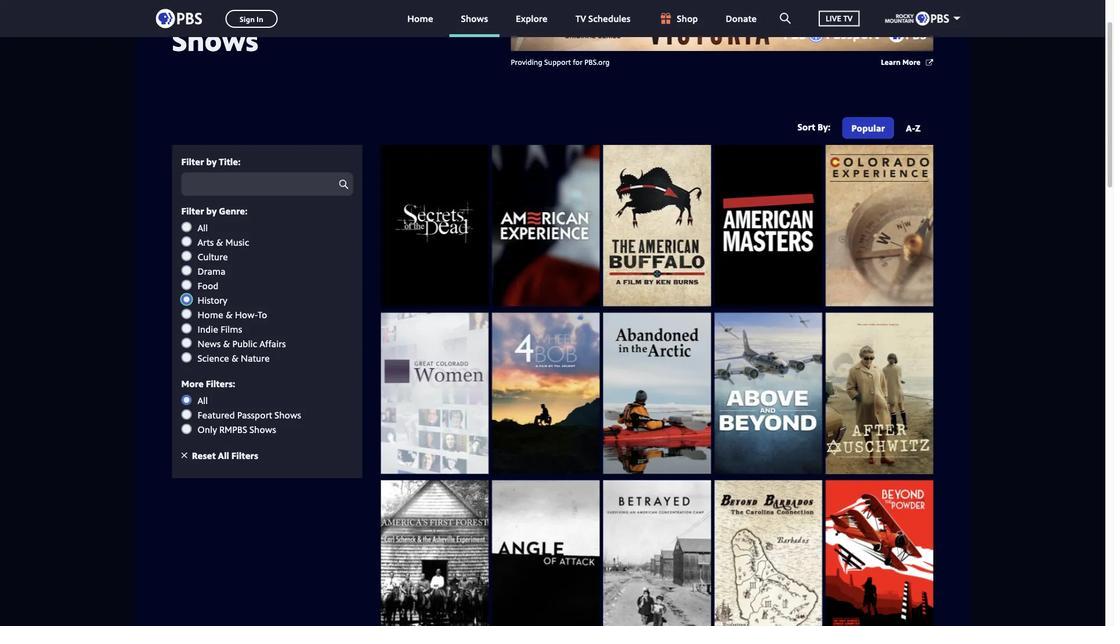 Task type: locate. For each thing, give the bounding box(es) containing it.
home inside filter by genre: all arts & music culture drama food history home & how-to indie films news & public affairs science & nature
[[198, 309, 223, 321]]

how-
[[235, 309, 258, 321]]

explore link
[[504, 0, 559, 37]]

0 vertical spatial more
[[903, 57, 921, 67]]

genre:
[[219, 205, 248, 217]]

0 horizontal spatial home
[[198, 309, 223, 321]]

all
[[198, 221, 208, 234], [198, 395, 208, 407], [218, 449, 229, 462]]

1 vertical spatial all
[[198, 395, 208, 407]]

history
[[198, 294, 227, 306]]

filter up the arts
[[181, 205, 204, 217]]

& up the 'films'
[[226, 309, 233, 321]]

0 horizontal spatial more
[[181, 378, 204, 390]]

1 vertical spatial filter
[[181, 205, 204, 217]]

& right the arts
[[216, 236, 223, 248]]

great colorado women image
[[381, 313, 489, 475]]

more right learn
[[903, 57, 921, 67]]

rmpbs image
[[885, 12, 949, 26]]

by left title:
[[206, 155, 217, 168]]

tv
[[575, 12, 586, 25], [843, 13, 853, 24]]

the american buffalo image
[[603, 145, 711, 307]]

beyond the powder: the legacy of the first women's cross-country air race image
[[826, 481, 933, 627]]

more
[[903, 57, 921, 67], [181, 378, 204, 390]]

1 vertical spatial home
[[198, 309, 223, 321]]

public
[[232, 338, 257, 350]]

shop link
[[647, 0, 710, 37]]

angle of attack image
[[492, 481, 600, 627]]

by inside filter by genre: all arts & music culture drama food history home & how-to indie films news & public affairs science & nature
[[206, 205, 217, 217]]

only
[[198, 424, 217, 436]]

reset
[[192, 449, 216, 462]]

live tv
[[826, 13, 853, 24]]

1 by from the top
[[206, 155, 217, 168]]

donate link
[[714, 0, 768, 37]]

filter for filter by genre: all arts & music culture drama food history home & how-to indie films news & public affairs science & nature
[[181, 205, 204, 217]]

betrayed: surviving an american concentration camp image
[[603, 481, 711, 627]]

tv left schedules
[[575, 12, 586, 25]]

home
[[407, 12, 433, 25], [198, 309, 223, 321]]

filter left title:
[[181, 155, 204, 168]]

more left filters:
[[181, 378, 204, 390]]

0 vertical spatial filter
[[181, 155, 204, 168]]

home down history
[[198, 309, 223, 321]]

sort by:
[[798, 121, 831, 133]]

by for title:
[[206, 155, 217, 168]]

title:
[[219, 155, 241, 168]]

affairs
[[260, 338, 286, 350]]

all up featured
[[198, 395, 208, 407]]

tv right live on the top
[[843, 13, 853, 24]]

all up the arts
[[198, 221, 208, 234]]

home left "shows" link
[[407, 12, 433, 25]]

&
[[216, 236, 223, 248], [226, 309, 233, 321], [223, 338, 230, 350], [231, 352, 238, 365]]

above and beyond image
[[715, 313, 822, 475]]

1 filter from the top
[[181, 155, 204, 168]]

0 vertical spatial all
[[198, 221, 208, 234]]

reset all filters button
[[181, 449, 258, 462]]

drama
[[198, 265, 226, 277]]

2 vertical spatial all
[[218, 449, 229, 462]]

2 by from the top
[[206, 205, 217, 217]]

shows link
[[449, 0, 500, 37]]

all inside "button"
[[218, 449, 229, 462]]

1 horizontal spatial home
[[407, 12, 433, 25]]

all right reset
[[218, 449, 229, 462]]

0 vertical spatial by
[[206, 155, 217, 168]]

rmpbs
[[219, 424, 247, 436]]

filter
[[181, 155, 204, 168], [181, 205, 204, 217]]

filter inside filter by genre: all arts & music culture drama food history home & how-to indie films news & public affairs science & nature
[[181, 205, 204, 217]]

news
[[198, 338, 221, 350]]

1 vertical spatial more
[[181, 378, 204, 390]]

for
[[573, 57, 583, 67]]

by:
[[818, 121, 831, 133]]

providing
[[511, 57, 542, 67]]

popular
[[852, 122, 885, 134]]

by
[[206, 155, 217, 168], [206, 205, 217, 217]]

support
[[544, 57, 571, 67]]

shows
[[461, 12, 488, 25], [172, 20, 259, 59], [275, 409, 301, 422], [250, 424, 276, 436]]

4 wheel bob image
[[492, 313, 600, 475]]

1 horizontal spatial more
[[903, 57, 921, 67]]

2 filter from the top
[[181, 205, 204, 217]]

music
[[225, 236, 249, 248]]

to
[[258, 309, 267, 321]]

1 vertical spatial by
[[206, 205, 217, 217]]

by left genre:
[[206, 205, 217, 217]]

science
[[198, 352, 229, 365]]

more filters: all featured passport shows only rmpbs shows
[[181, 378, 301, 436]]



Task type: describe. For each thing, give the bounding box(es) containing it.
indie
[[198, 323, 218, 336]]

american experience image
[[492, 145, 600, 307]]

all inside more filters: all featured passport shows only rmpbs shows
[[198, 395, 208, 407]]

0 horizontal spatial tv
[[575, 12, 586, 25]]

sort
[[798, 121, 815, 133]]

abandoned in the arctic image
[[603, 313, 711, 475]]

z
[[915, 122, 921, 134]]

arts
[[198, 236, 214, 248]]

providing support for pbs.org
[[511, 57, 610, 67]]

american masters image
[[715, 145, 822, 307]]

reset all filters
[[192, 449, 258, 462]]

colorado experience image
[[826, 145, 933, 307]]

live
[[826, 13, 841, 24]]

sort by: element
[[840, 117, 930, 142]]

secrets of the dead image
[[381, 145, 489, 307]]

more inside more filters: all featured passport shows only rmpbs shows
[[181, 378, 204, 390]]

0 vertical spatial home
[[407, 12, 433, 25]]

a-
[[906, 122, 915, 134]]

search image
[[780, 13, 791, 24]]

pbs.org
[[585, 57, 610, 67]]

& down public
[[231, 352, 238, 365]]

featured
[[198, 409, 235, 422]]

food
[[198, 280, 218, 292]]

by for genre:
[[206, 205, 217, 217]]

after auschwitz image
[[826, 313, 933, 475]]

america's first forest: carl schenck and the asheville experiment image
[[381, 481, 489, 627]]

filters
[[231, 449, 258, 462]]

schedules
[[588, 12, 631, 25]]

donate
[[726, 12, 757, 25]]

tv schedules link
[[564, 0, 642, 37]]

films
[[221, 323, 242, 336]]

close image
[[181, 453, 187, 459]]

& down the 'films'
[[223, 338, 230, 350]]

filter for filter by title:
[[181, 155, 204, 168]]

beyond barbados: the carolina connection image
[[715, 481, 822, 627]]

advertisement region
[[511, 0, 933, 51]]

more filters: element
[[181, 395, 353, 436]]

filter by genre: all arts & music culture drama food history home & how-to indie films news & public affairs science & nature
[[181, 205, 286, 365]]

tv schedules
[[575, 12, 631, 25]]

all inside filter by genre: all arts & music culture drama food history home & how-to indie films news & public affairs science & nature
[[198, 221, 208, 234]]

home link
[[396, 0, 445, 37]]

learn more link
[[881, 57, 933, 68]]

Filter by Title: text field
[[181, 173, 353, 196]]

shop
[[677, 12, 698, 25]]

explore
[[516, 12, 548, 25]]

passport
[[237, 409, 272, 422]]

filter by title:
[[181, 155, 241, 168]]

pbs image
[[156, 6, 202, 32]]

filter by genre: element
[[181, 221, 353, 365]]

nature
[[241, 352, 270, 365]]

live tv link
[[807, 0, 871, 37]]

a-z
[[906, 122, 921, 134]]

filters:
[[206, 378, 235, 390]]

learn more
[[881, 57, 921, 67]]

culture
[[198, 250, 228, 263]]

learn
[[881, 57, 901, 67]]

1 horizontal spatial tv
[[843, 13, 853, 24]]



Task type: vqa. For each thing, say whether or not it's contained in the screenshot.
Season for Season 2 Airing Sundays 9/8c
no



